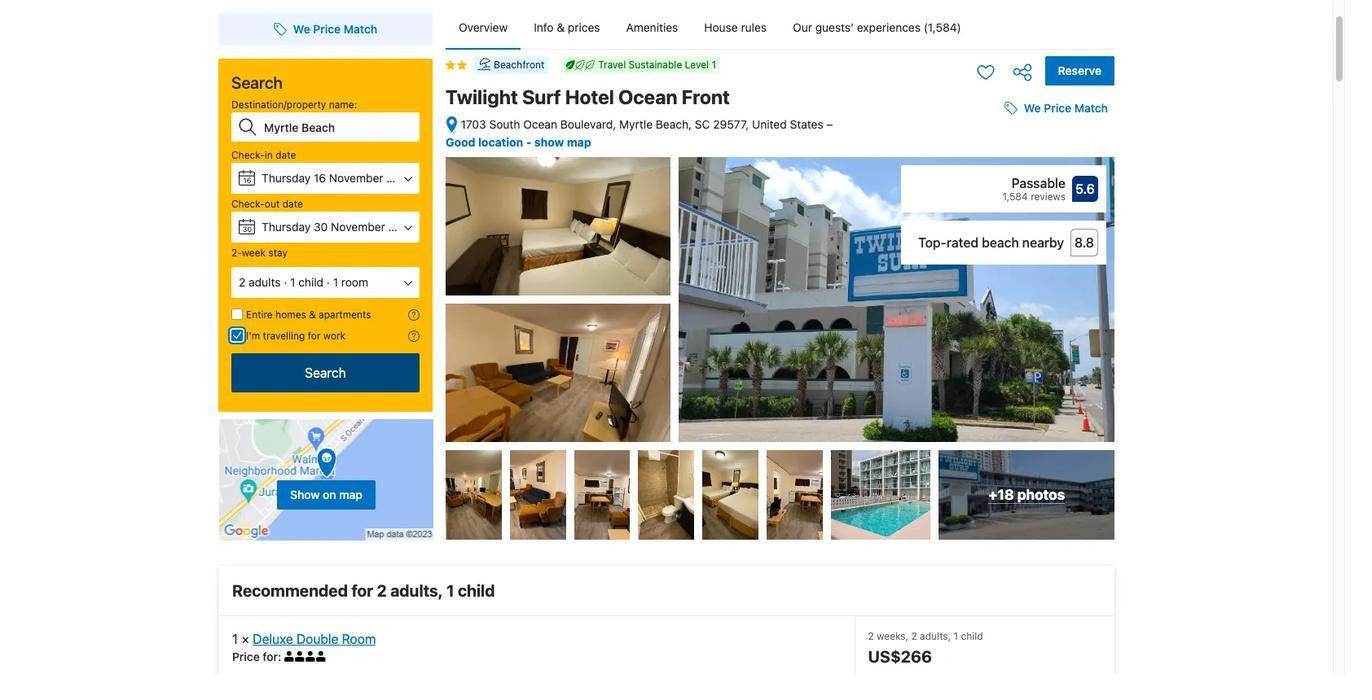 Task type: locate. For each thing, give the bounding box(es) containing it.
we up destination/property name:
[[293, 22, 310, 36]]

we inside search section
[[293, 22, 310, 36]]

+18
[[989, 487, 1014, 504]]

map inside search section
[[339, 488, 363, 502]]

0 vertical spatial price
[[313, 22, 341, 36]]

scored 5.6 element
[[1073, 176, 1099, 202]]

30 down thursday 16 november 2023
[[314, 220, 328, 234]]

1 horizontal spatial 16
[[314, 171, 326, 185]]

november for 16
[[329, 171, 384, 185]]

i'm
[[246, 330, 260, 342]]

2 horizontal spatial for
[[352, 582, 373, 601]]

occupancy image down double
[[316, 652, 327, 663]]

we price match down reserve button
[[1024, 101, 1108, 115]]

destination/property name:
[[231, 99, 357, 111]]

0 horizontal spatial adults,
[[391, 582, 443, 601]]

thursday down in
[[262, 171, 311, 185]]

price down 1 ×
[[232, 651, 260, 664]]

1 vertical spatial adults,
[[920, 631, 951, 643]]

child inside 2 weeks, 2 adults, 1 child us$266
[[961, 631, 984, 643]]

0 horizontal spatial ·
[[284, 275, 287, 289]]

occupancy image
[[295, 652, 306, 663], [306, 652, 316, 663]]

search inside button
[[305, 366, 346, 381]]

2023 for thursday 30 november 2023
[[388, 220, 416, 234]]

1 vertical spatial check-
[[231, 198, 265, 210]]

homes
[[276, 309, 306, 321]]

amenities link
[[613, 7, 691, 49]]

1 horizontal spatial occupancy image
[[316, 652, 327, 663]]

1 vertical spatial child
[[458, 582, 495, 601]]

16 up thursday 30 november 2023
[[314, 171, 326, 185]]

match down reserve button
[[1075, 101, 1108, 115]]

0 vertical spatial adults,
[[391, 582, 443, 601]]

adults,
[[391, 582, 443, 601], [920, 631, 951, 643]]

0 horizontal spatial we price match button
[[267, 15, 384, 44]]

map down boulevard, at top
[[567, 135, 591, 149]]

30 up week
[[243, 225, 252, 234]]

2 occupancy image from the left
[[306, 652, 316, 663]]

· left the room
[[327, 275, 330, 289]]

show on map button
[[218, 419, 434, 542], [277, 481, 376, 510]]

search down work
[[305, 366, 346, 381]]

we price match button down reserve button
[[998, 94, 1115, 123]]

map right the on
[[339, 488, 363, 502]]

occupancy image down deluxe double room link
[[306, 652, 316, 663]]

0 horizontal spatial &
[[309, 309, 316, 321]]

1 vertical spatial price
[[1044, 101, 1072, 115]]

ocean up show
[[523, 117, 558, 131]]

november
[[329, 171, 384, 185], [331, 220, 385, 234]]

search
[[231, 73, 283, 92], [305, 366, 346, 381]]

0 horizontal spatial ocean
[[523, 117, 558, 131]]

1 vertical spatial november
[[331, 220, 385, 234]]

1 horizontal spatial we price match
[[1024, 101, 1108, 115]]

1 vertical spatial 2023
[[388, 220, 416, 234]]

map
[[567, 135, 591, 149], [339, 488, 363, 502]]

price for we price match dropdown button within search section
[[313, 22, 341, 36]]

match for right we price match dropdown button
[[1075, 101, 1108, 115]]

price
[[313, 22, 341, 36], [1044, 101, 1072, 115], [232, 651, 260, 664]]

match inside search section
[[344, 22, 377, 36]]

match for we price match dropdown button within search section
[[344, 22, 377, 36]]

thursday 16 november 2023
[[262, 171, 414, 185]]

adults
[[249, 275, 281, 289]]

for up the room
[[352, 582, 373, 601]]

1 horizontal spatial we price match button
[[998, 94, 1115, 123]]

check- for out
[[231, 198, 265, 210]]

1 vertical spatial for
[[352, 582, 373, 601]]

2023 for thursday 16 november 2023
[[387, 171, 414, 185]]

thursday down out
[[262, 220, 311, 234]]

16
[[314, 171, 326, 185], [243, 176, 252, 185]]

date right out
[[283, 198, 303, 210]]

weeks,
[[877, 631, 909, 643]]

for
[[308, 330, 321, 342], [352, 582, 373, 601], [263, 651, 278, 664]]

we price match
[[293, 22, 377, 36], [1024, 101, 1108, 115]]

thursday
[[262, 171, 311, 185], [262, 220, 311, 234]]

2 adults · 1 child · 1 room
[[239, 275, 368, 289]]

if you select this option, we'll show you popular business travel features like breakfast, wifi and free parking. image
[[408, 331, 420, 342], [408, 331, 420, 342]]

2023 down thursday 16 november 2023
[[388, 220, 416, 234]]

1 horizontal spatial map
[[567, 135, 591, 149]]

for for :
[[263, 651, 278, 664]]

2 thursday from the top
[[262, 220, 311, 234]]

nearby
[[1023, 236, 1064, 250]]

0 horizontal spatial we price match
[[293, 22, 377, 36]]

rated okay element
[[910, 174, 1066, 193]]

search section
[[212, 0, 439, 542]]

& right homes
[[309, 309, 316, 321]]

0 horizontal spatial map
[[339, 488, 363, 502]]

check- up week
[[231, 198, 265, 210]]

2 horizontal spatial price
[[1044, 101, 1072, 115]]

&
[[557, 20, 565, 34], [309, 309, 316, 321]]

1 vertical spatial we price match
[[1024, 101, 1108, 115]]

1 vertical spatial we price match button
[[998, 94, 1115, 123]]

match
[[344, 22, 377, 36], [1075, 101, 1108, 115]]

thursday 30 november 2023
[[262, 220, 416, 234]]

1 horizontal spatial for
[[308, 330, 321, 342]]

passable 1,584 reviews
[[1003, 176, 1066, 203]]

1 vertical spatial search
[[305, 366, 346, 381]]

recommended for 2 adults,  1 child
[[232, 582, 495, 601]]

0 horizontal spatial we
[[293, 22, 310, 36]]

16 down check-in date
[[243, 176, 252, 185]]

1 horizontal spatial child
[[458, 582, 495, 601]]

1 thursday from the top
[[262, 171, 311, 185]]

for left work
[[308, 330, 321, 342]]

states
[[790, 117, 824, 131]]

1 horizontal spatial adults,
[[920, 631, 951, 643]]

we price match button
[[267, 15, 384, 44], [998, 94, 1115, 123]]

we for we price match dropdown button within search section
[[293, 22, 310, 36]]

date for check-in date
[[276, 149, 296, 161]]

date
[[276, 149, 296, 161], [283, 198, 303, 210]]

0 vertical spatial check-
[[231, 149, 265, 161]]

check- up 'check-out date'
[[231, 149, 265, 161]]

& inside search section
[[309, 309, 316, 321]]

2 vertical spatial for
[[263, 651, 278, 664]]

2 horizontal spatial child
[[961, 631, 984, 643]]

0 vertical spatial for
[[308, 330, 321, 342]]

we price match up 'name:'
[[293, 22, 377, 36]]

for inside search section
[[308, 330, 321, 342]]

2 check- from the top
[[231, 198, 265, 210]]

occupancy image down "1 × deluxe double room"
[[295, 652, 306, 663]]

thursday for thursday 16 november 2023
[[262, 171, 311, 185]]

on
[[323, 488, 336, 502]]

guests'
[[816, 20, 854, 34]]

2 vertical spatial price
[[232, 651, 260, 664]]

1 inside 2 weeks, 2 adults, 1 child us$266
[[954, 631, 959, 643]]

1 horizontal spatial search
[[305, 366, 346, 381]]

0 vertical spatial child
[[298, 275, 324, 289]]

price down reserve button
[[1044, 101, 1072, 115]]

1 horizontal spatial we
[[1024, 101, 1041, 115]]

0 vertical spatial search
[[231, 73, 283, 92]]

travelling
[[263, 330, 305, 342]]

overview link
[[446, 7, 521, 49]]

level
[[685, 59, 709, 71]]

price inside search section
[[313, 22, 341, 36]]

travel
[[599, 59, 626, 71]]

we price match button up 'name:'
[[267, 15, 384, 44]]

for down deluxe
[[263, 651, 278, 664]]

boulevard,
[[561, 117, 616, 131]]

2 vertical spatial child
[[961, 631, 984, 643]]

we
[[293, 22, 310, 36], [1024, 101, 1041, 115]]

entire homes & apartments
[[246, 309, 371, 321]]

1 horizontal spatial match
[[1075, 101, 1108, 115]]

passable
[[1012, 176, 1066, 191]]

house
[[704, 20, 738, 34]]

we price match for we price match dropdown button within search section
[[293, 22, 377, 36]]

0 horizontal spatial price
[[232, 651, 260, 664]]

search up destination/property
[[231, 73, 283, 92]]

1 check- from the top
[[231, 149, 265, 161]]

2023 up thursday 30 november 2023
[[387, 171, 414, 185]]

0 vertical spatial we price match button
[[267, 15, 384, 44]]

out
[[265, 198, 280, 210]]

0 vertical spatial &
[[557, 20, 565, 34]]

0 horizontal spatial match
[[344, 22, 377, 36]]

we price match inside search section
[[293, 22, 377, 36]]

1 horizontal spatial ocean
[[619, 86, 678, 108]]

2 · from the left
[[327, 275, 330, 289]]

0 vertical spatial map
[[567, 135, 591, 149]]

match up 'name:'
[[344, 22, 377, 36]]

reserve
[[1059, 64, 1102, 77]]

top-rated beach nearby element
[[910, 233, 1064, 253]]

occupancy image right :
[[284, 652, 295, 663]]

price up 'name:'
[[313, 22, 341, 36]]

0 vertical spatial november
[[329, 171, 384, 185]]

ocean up myrtle
[[619, 86, 678, 108]]

rated
[[947, 236, 979, 250]]

1 horizontal spatial price
[[313, 22, 341, 36]]

for for 2
[[352, 582, 373, 601]]

0 vertical spatial match
[[344, 22, 377, 36]]

adults, inside 2 weeks, 2 adults, 1 child us$266
[[920, 631, 951, 643]]

0 horizontal spatial for
[[263, 651, 278, 664]]

1 · from the left
[[284, 275, 287, 289]]

0 vertical spatial date
[[276, 149, 296, 161]]

1 horizontal spatial ·
[[327, 275, 330, 289]]

1 vertical spatial match
[[1075, 101, 1108, 115]]

we up passable
[[1024, 101, 1041, 115]]

november up thursday 30 november 2023
[[329, 171, 384, 185]]

1 vertical spatial &
[[309, 309, 316, 321]]

& right info
[[557, 20, 565, 34]]

check-
[[231, 149, 265, 161], [231, 198, 265, 210]]

date right in
[[276, 149, 296, 161]]

2
[[239, 275, 246, 289], [377, 582, 387, 601], [869, 631, 874, 643], [912, 631, 918, 643]]

0 vertical spatial 2023
[[387, 171, 414, 185]]

november down thursday 16 november 2023
[[331, 220, 385, 234]]

0 vertical spatial we price match
[[293, 22, 377, 36]]

1 vertical spatial thursday
[[262, 220, 311, 234]]

1 vertical spatial ocean
[[523, 117, 558, 131]]

apartments
[[319, 309, 371, 321]]

good
[[446, 135, 476, 149]]

room
[[342, 633, 376, 647]]

0 horizontal spatial child
[[298, 275, 324, 289]]

0 horizontal spatial occupancy image
[[284, 652, 295, 663]]

child
[[298, 275, 324, 289], [458, 582, 495, 601], [961, 631, 984, 643]]

1 horizontal spatial &
[[557, 20, 565, 34]]

1 vertical spatial we
[[1024, 101, 1041, 115]]

1 vertical spatial map
[[339, 488, 363, 502]]

29577,
[[713, 117, 749, 131]]

0 vertical spatial we
[[293, 22, 310, 36]]

1 vertical spatial date
[[283, 198, 303, 210]]

0 vertical spatial thursday
[[262, 171, 311, 185]]

1703 south ocean boulevard, myrtle beach, sc 29577, united states – good location - show map
[[446, 117, 833, 149]]

2023
[[387, 171, 414, 185], [388, 220, 416, 234]]

· right adults
[[284, 275, 287, 289]]

occupancy image
[[284, 652, 295, 663], [316, 652, 327, 663]]

1
[[712, 59, 716, 71], [290, 275, 295, 289], [333, 275, 338, 289], [447, 582, 454, 601], [954, 631, 959, 643]]



Task type: describe. For each thing, give the bounding box(es) containing it.
we'll show you stays where you can have the entire place to yourself image
[[408, 310, 420, 321]]

thursday for thursday 30 november 2023
[[262, 220, 311, 234]]

1703
[[461, 117, 486, 131]]

:
[[278, 651, 281, 664]]

rules
[[741, 20, 767, 34]]

location
[[478, 135, 524, 149]]

adults, for weeks,
[[920, 631, 951, 643]]

twilight
[[446, 86, 518, 108]]

we price match for right we price match dropdown button
[[1024, 101, 1108, 115]]

ocean inside 1703 south ocean boulevard, myrtle beach, sc 29577, united states – good location - show map
[[523, 117, 558, 131]]

–
[[827, 117, 833, 131]]

our guests' experiences (1,584) link
[[780, 7, 975, 49]]

Where are you going? field
[[258, 112, 420, 142]]

prices
[[568, 20, 600, 34]]

1 ×
[[232, 633, 249, 647]]

room
[[341, 275, 368, 289]]

deluxe
[[253, 633, 293, 647]]

date for check-out date
[[283, 198, 303, 210]]

0 horizontal spatial 30
[[243, 225, 252, 234]]

+18 photos
[[989, 487, 1065, 504]]

we for right we price match dropdown button
[[1024, 101, 1041, 115]]

5.6
[[1076, 182, 1095, 197]]

2 inside button
[[239, 275, 246, 289]]

house rules link
[[691, 7, 780, 49]]

united
[[752, 117, 787, 131]]

click to open map view image
[[446, 116, 458, 134]]

1 horizontal spatial 30
[[314, 220, 328, 234]]

deluxe double room link
[[253, 633, 376, 647]]

amenities
[[626, 20, 678, 34]]

name:
[[329, 99, 357, 111]]

beach
[[982, 236, 1019, 250]]

sc
[[695, 117, 710, 131]]

i'm travelling for work
[[246, 330, 346, 342]]

child for 2
[[961, 631, 984, 643]]

top-rated beach nearby
[[919, 236, 1064, 250]]

8.8
[[1075, 236, 1095, 250]]

beachfront
[[494, 59, 545, 71]]

0 horizontal spatial 16
[[243, 176, 252, 185]]

recommended
[[232, 582, 348, 601]]

stay
[[269, 247, 288, 259]]

overview
[[459, 20, 508, 34]]

1 × deluxe double room
[[232, 633, 376, 647]]

info
[[534, 20, 554, 34]]

twilight surf hotel ocean front
[[446, 86, 730, 108]]

info & prices link
[[521, 7, 613, 49]]

info & prices
[[534, 20, 600, 34]]

show
[[535, 135, 564, 149]]

1 occupancy image from the left
[[295, 652, 306, 663]]

show
[[290, 488, 320, 502]]

destination/property
[[231, 99, 326, 111]]

travel sustainable level 1
[[599, 59, 716, 71]]

show on map
[[290, 488, 363, 502]]

our guests' experiences (1,584)
[[793, 20, 962, 34]]

adults, for for
[[391, 582, 443, 601]]

2 occupancy image from the left
[[316, 652, 327, 663]]

+18 photos link
[[939, 451, 1115, 540]]

1,584
[[1003, 191, 1028, 203]]

check-out date
[[231, 198, 303, 210]]

us$266
[[869, 648, 933, 667]]

we'll show you stays where you can have the entire place to yourself image
[[408, 310, 420, 321]]

price for :
[[232, 651, 284, 664]]

0 vertical spatial ocean
[[619, 86, 678, 108]]

0 horizontal spatial search
[[231, 73, 283, 92]]

reviews
[[1031, 191, 1066, 203]]

check-in date
[[231, 149, 296, 161]]

child inside button
[[298, 275, 324, 289]]

2-
[[231, 247, 242, 259]]

(1,584)
[[924, 20, 962, 34]]

price for right we price match dropdown button
[[1044, 101, 1072, 115]]

work
[[323, 330, 346, 342]]

house rules
[[704, 20, 767, 34]]

good location - show map button
[[446, 135, 591, 149]]

front
[[682, 86, 730, 108]]

1 occupancy image from the left
[[284, 652, 295, 663]]

south
[[489, 117, 520, 131]]

week
[[242, 247, 266, 259]]

beach,
[[656, 117, 692, 131]]

entire
[[246, 309, 273, 321]]

double
[[297, 633, 339, 647]]

our
[[793, 20, 813, 34]]

experiences
[[857, 20, 921, 34]]

photos
[[1018, 487, 1065, 504]]

november for 30
[[331, 220, 385, 234]]

in
[[265, 149, 273, 161]]

2 adults · 1 child · 1 room button
[[231, 267, 420, 298]]

map inside 1703 south ocean boulevard, myrtle beach, sc 29577, united states – good location - show map
[[567, 135, 591, 149]]

top-
[[919, 236, 947, 250]]

hotel
[[565, 86, 614, 108]]

we price match button inside search section
[[267, 15, 384, 44]]

2 weeks, 2 adults, 1 child us$266
[[869, 631, 984, 667]]

2-week stay
[[231, 247, 288, 259]]

8.8 element
[[1071, 229, 1099, 257]]

child for recommended
[[458, 582, 495, 601]]

search button
[[231, 354, 420, 393]]

reserve button
[[1045, 56, 1115, 86]]

check- for in
[[231, 149, 265, 161]]

sustainable
[[629, 59, 682, 71]]

surf
[[522, 86, 561, 108]]



Task type: vqa. For each thing, say whether or not it's contained in the screenshot.
bottom for
yes



